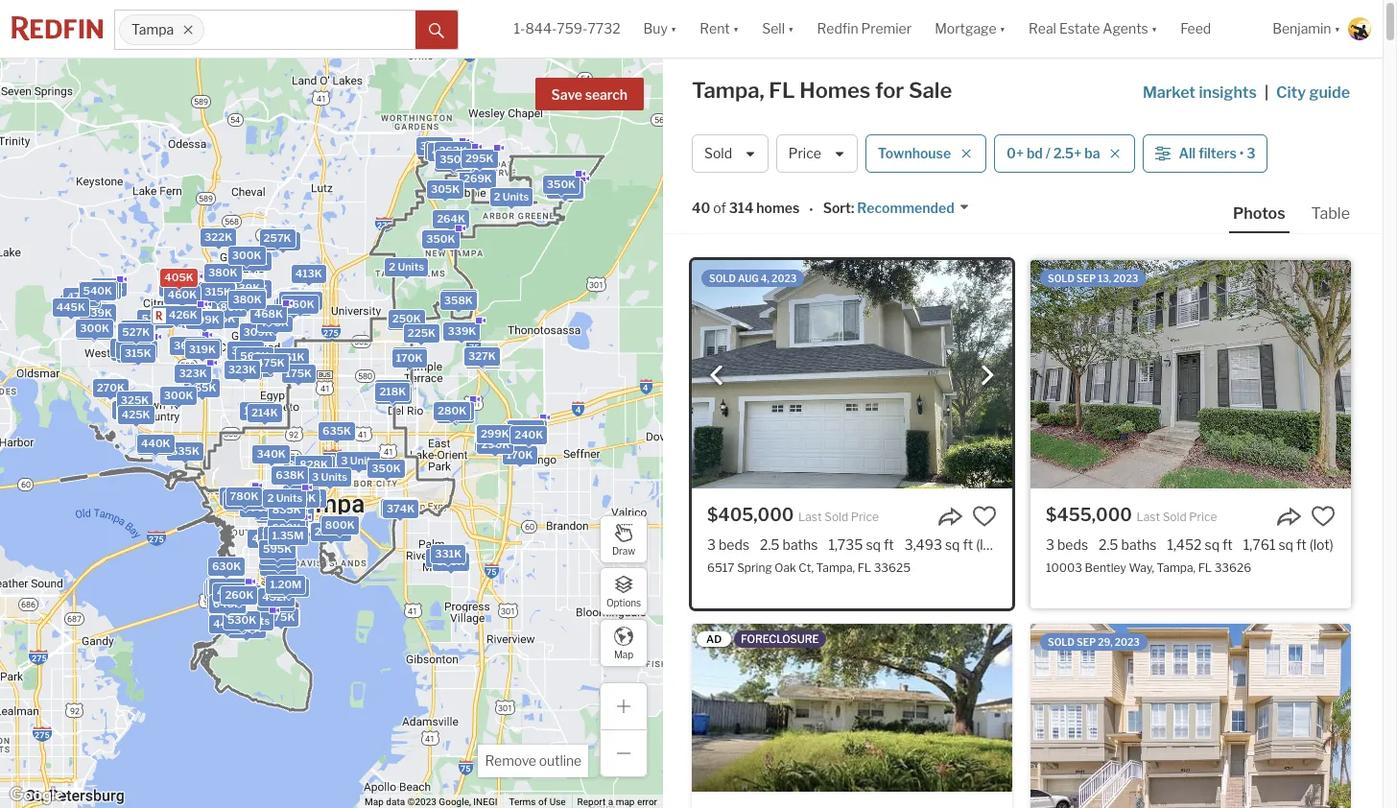 Task type: vqa. For each thing, say whether or not it's contained in the screenshot.
Price to the right
yes



Task type: locate. For each thing, give the bounding box(es) containing it.
▾ right agents at the right top
[[1152, 21, 1158, 37]]

sold left '13,'
[[1048, 273, 1075, 284]]

1.06m
[[323, 517, 355, 531]]

2.5+
[[1054, 145, 1082, 162]]

remove 0+ bd / 2.5+ ba image
[[1110, 148, 1122, 159]]

1 (lot) from the left
[[976, 537, 1001, 553]]

775k
[[261, 315, 289, 329]]

3 up 720k
[[312, 470, 318, 483]]

0 horizontal spatial 2.5
[[760, 537, 780, 553]]

▾ inside sell ▾ dropdown button
[[788, 21, 794, 37]]

0 horizontal spatial sold
[[705, 145, 733, 162]]

4 ▾ from the left
[[1000, 21, 1006, 37]]

mortgage ▾ button
[[935, 0, 1006, 58]]

2 vertical spatial 315k
[[443, 404, 470, 417]]

submit search image
[[429, 23, 444, 38]]

fl left the homes
[[769, 78, 795, 103]]

350k up 269k
[[439, 152, 468, 165]]

2 last from the left
[[1137, 510, 1161, 524]]

1 vertical spatial 490k
[[251, 531, 281, 545]]

sold for sold aug 4, 2023
[[709, 273, 736, 284]]

ft up 33625
[[884, 537, 894, 553]]

3 beds
[[707, 537, 750, 553], [1046, 537, 1089, 553]]

350k down the 395k
[[438, 155, 467, 168]]

favorite button checkbox up 1,761 sq ft (lot)
[[1311, 504, 1336, 529]]

1 horizontal spatial favorite button image
[[1311, 504, 1336, 529]]

1 horizontal spatial baths
[[1122, 537, 1157, 553]]

3 ft from the left
[[1223, 537, 1233, 553]]

1 vertical spatial of
[[538, 797, 547, 807]]

tampa, down rent ▾ button
[[692, 78, 765, 103]]

(lot) for $405,000
[[976, 537, 1001, 553]]

0 vertical spatial 660k
[[280, 505, 309, 519]]

0 vertical spatial 410k
[[432, 144, 459, 158]]

1 sep from the top
[[1077, 273, 1096, 284]]

2 baths from the left
[[1122, 537, 1157, 553]]

favorite button image
[[972, 504, 997, 529], [1311, 504, 1336, 529]]

1 horizontal spatial 635k
[[322, 424, 351, 438]]

|
[[1265, 84, 1269, 102]]

price up homes
[[789, 145, 822, 162]]

▾ inside buy ▾ dropdown button
[[671, 21, 677, 37]]

favorite button image for $405,000
[[972, 504, 997, 529]]

fl down 1,735 sq ft
[[858, 561, 872, 575]]

1 horizontal spatial (lot)
[[1310, 537, 1334, 553]]

0 horizontal spatial 315k
[[124, 346, 151, 360]]

635k right 440k at the bottom of the page
[[170, 444, 199, 458]]

1 favorite button image from the left
[[972, 504, 997, 529]]

remove outline
[[485, 753, 582, 769]]

sell
[[762, 21, 785, 37]]

2.5 baths up way,
[[1099, 537, 1157, 553]]

1 vertical spatial 240k
[[514, 428, 543, 441]]

real
[[1029, 21, 1057, 37]]

309k down 468k
[[243, 325, 272, 339]]

2 favorite button image from the left
[[1311, 504, 1336, 529]]

last sold price up 1,452
[[1137, 510, 1218, 524]]

sq for 3,493
[[945, 537, 960, 553]]

370k down the 395k
[[441, 154, 469, 167]]

▾ for benjamin ▾
[[1335, 21, 1341, 37]]

351k
[[387, 501, 414, 515]]

1 vertical spatial 580k
[[213, 300, 242, 313]]

380k up 468k
[[232, 293, 261, 306]]

1 sq from the left
[[866, 537, 881, 553]]

0 horizontal spatial 330k
[[188, 340, 217, 354]]

625k
[[218, 589, 247, 602]]

▾ for buy ▾
[[671, 21, 677, 37]]

buy
[[644, 21, 668, 37]]

report a map error
[[577, 797, 658, 807]]

1 vertical spatial 410k
[[269, 233, 296, 247]]

0 vertical spatial 305k
[[439, 153, 469, 166]]

sold aug 4, 2023
[[709, 273, 797, 284]]

(lot) right 1,761
[[1310, 537, 1334, 553]]

sq for 1,735
[[866, 537, 881, 553]]

remove townhouse image
[[961, 148, 973, 159]]

2 horizontal spatial sold
[[1163, 510, 1187, 524]]

2 units
[[493, 190, 529, 203], [389, 260, 424, 273], [283, 293, 318, 307], [267, 491, 302, 504], [287, 491, 322, 504], [271, 492, 306, 505], [245, 498, 280, 511], [266, 502, 301, 516], [210, 580, 245, 594], [234, 614, 269, 627]]

325k up "275k"
[[120, 393, 149, 406]]

sep left 29,
[[1077, 636, 1096, 648]]

premier
[[862, 21, 912, 37]]

sep left '13,'
[[1077, 273, 1096, 284]]

map data ©2023 google, inegi
[[365, 797, 498, 807]]

370k up "419k"
[[201, 285, 230, 299]]

490k up 556k
[[251, 531, 281, 545]]

sell ▾
[[762, 21, 794, 37]]

map down options
[[614, 648, 634, 660]]

agents
[[1103, 21, 1149, 37]]

375k
[[386, 501, 414, 514], [260, 590, 288, 604]]

user photo image
[[1349, 17, 1372, 40]]

last up 10003 bentley way, tampa, fl 33626
[[1137, 510, 1161, 524]]

2.5 up bentley on the bottom of the page
[[1099, 537, 1119, 553]]

844-
[[525, 21, 557, 37]]

1 vertical spatial sep
[[1077, 636, 1096, 648]]

1 favorite button checkbox from the left
[[972, 504, 997, 529]]

benjamin ▾
[[1273, 21, 1341, 37]]

city
[[1277, 84, 1307, 102]]

of right "40"
[[713, 200, 726, 216]]

2023 for sold sep 13, 2023
[[1114, 273, 1139, 284]]

photos button
[[1230, 204, 1308, 233]]

3 inside button
[[1247, 145, 1256, 162]]

0 vertical spatial 490k
[[163, 280, 192, 293]]

275k
[[121, 408, 149, 421]]

▾ inside rent ▾ dropdown button
[[733, 21, 739, 37]]

ft for 1,452 sq ft
[[1223, 537, 1233, 553]]

2 (lot) from the left
[[1310, 537, 1334, 553]]

270k up 195k
[[96, 381, 124, 394]]

all filters • 3
[[1179, 145, 1256, 162]]

tampa, down 1,735 on the right bottom
[[816, 561, 855, 575]]

3 beds up 10003
[[1046, 537, 1089, 553]]

of inside 40 of 314 homes •
[[713, 200, 726, 216]]

last up 6517 spring oak ct, tampa, fl 33625
[[799, 510, 822, 524]]

4 ft from the left
[[1297, 537, 1307, 553]]

8 units
[[208, 583, 244, 597]]

270k up 269k
[[439, 146, 468, 159]]

660k
[[280, 505, 309, 519], [261, 595, 290, 608]]

0 vertical spatial 325k
[[202, 282, 230, 296]]

sq right 1,761
[[1279, 537, 1294, 553]]

(lot) for $455,000
[[1310, 537, 1334, 553]]

3 up 10003
[[1046, 537, 1055, 553]]

635k up the 850k
[[322, 424, 351, 438]]

1 horizontal spatial map
[[614, 648, 634, 660]]

sort :
[[823, 200, 855, 216]]

favorite button image up 3,493 sq ft (lot)
[[972, 504, 997, 529]]

baths for $455,000
[[1122, 537, 1157, 553]]

• left the sort
[[809, 201, 814, 218]]

1 horizontal spatial 360k
[[384, 500, 413, 514]]

595k
[[263, 542, 292, 555], [263, 542, 292, 555]]

last sold price for $405,000
[[799, 510, 879, 524]]

1 horizontal spatial price
[[851, 510, 879, 524]]

1 2.5 from the left
[[760, 537, 780, 553]]

309k up 319k
[[190, 312, 219, 326]]

1 horizontal spatial beds
[[1058, 537, 1089, 553]]

2 vertical spatial 250k
[[229, 363, 257, 377]]

1 horizontal spatial 3 beds
[[1046, 537, 1089, 553]]

5 ▾ from the left
[[1152, 21, 1158, 37]]

of for terms
[[538, 797, 547, 807]]

price up 1,735 sq ft
[[851, 510, 879, 524]]

270k right 299k
[[516, 427, 544, 441]]

3 ▾ from the left
[[788, 21, 794, 37]]

0 horizontal spatial 2.5 baths
[[760, 537, 818, 553]]

423k
[[170, 288, 198, 302]]

539k
[[141, 310, 170, 324]]

sold for $405,000
[[825, 510, 849, 524]]

sold up 1,735 on the right bottom
[[825, 510, 849, 524]]

1 vertical spatial 635k
[[170, 444, 199, 458]]

264k
[[436, 212, 465, 225]]

2.5 baths for $405,000
[[760, 537, 818, 553]]

of left the use
[[538, 797, 547, 807]]

map for map
[[614, 648, 634, 660]]

910k
[[277, 515, 304, 529]]

1 3 beds from the left
[[707, 537, 750, 553]]

sq right 3,493
[[945, 537, 960, 553]]

2 horizontal spatial 600k
[[314, 463, 344, 476]]

price up "1,452 sq ft"
[[1189, 510, 1218, 524]]

0 vertical spatial 357k
[[445, 291, 473, 305]]

1 horizontal spatial 337k
[[468, 350, 496, 363]]

None search field
[[204, 11, 415, 49]]

460k
[[167, 288, 197, 301]]

2023 right 29,
[[1115, 636, 1140, 648]]

2 vertical spatial 410k
[[119, 343, 147, 356]]

▾ for mortgage ▾
[[1000, 21, 1006, 37]]

sold for $455,000
[[1163, 510, 1187, 524]]

map
[[614, 648, 634, 660], [365, 797, 384, 807]]

270k
[[439, 146, 468, 159], [96, 381, 124, 394], [516, 427, 544, 441]]

360k
[[173, 338, 202, 352], [384, 500, 413, 514]]

2.5 baths up "oak"
[[760, 537, 818, 553]]

1 last sold price from the left
[[799, 510, 879, 524]]

383k
[[256, 447, 285, 460]]

3 right filters
[[1247, 145, 1256, 162]]

305k up the 264k
[[430, 182, 460, 195]]

285k
[[184, 312, 213, 325], [479, 426, 508, 440], [479, 435, 507, 449]]

1 2.5 baths from the left
[[760, 537, 818, 553]]

ft up the 33626
[[1223, 537, 1233, 553]]

sold up 1,452
[[1163, 510, 1187, 524]]

3 beds up 6517
[[707, 537, 750, 553]]

last for $455,000
[[1137, 510, 1161, 524]]

draw
[[612, 545, 635, 556]]

0 horizontal spatial map
[[365, 797, 384, 807]]

0 horizontal spatial 413k
[[263, 590, 290, 603]]

2 vertical spatial 3 units
[[211, 580, 247, 593]]

▾ for sell ▾
[[788, 21, 794, 37]]

10003
[[1046, 561, 1083, 575]]

337k
[[428, 232, 456, 245], [468, 350, 496, 363]]

favorite button checkbox for $455,000
[[1311, 504, 1336, 529]]

1 vertical spatial 270k
[[96, 381, 124, 394]]

baths up way,
[[1122, 537, 1157, 553]]

1 ▾ from the left
[[671, 21, 677, 37]]

1 horizontal spatial 270k
[[439, 146, 468, 159]]

0 horizontal spatial 325k
[[120, 393, 149, 406]]

378k
[[165, 308, 193, 321]]

map inside button
[[614, 648, 634, 660]]

0 vertical spatial 320k
[[441, 154, 470, 167]]

0 horizontal spatial 835k
[[214, 594, 243, 608]]

1 vertical spatial 250k
[[120, 346, 148, 360]]

305k
[[439, 153, 469, 166], [430, 182, 460, 195], [441, 403, 470, 416]]

tampa, fl homes for sale
[[692, 78, 953, 103]]

units
[[502, 190, 529, 203], [397, 260, 424, 273], [292, 293, 318, 307], [350, 454, 376, 467], [321, 470, 347, 483], [276, 491, 302, 504], [295, 491, 322, 504], [280, 492, 306, 505], [237, 493, 263, 506], [254, 498, 280, 511], [275, 502, 301, 516], [221, 580, 247, 593], [218, 580, 245, 594], [217, 583, 244, 597], [243, 614, 269, 627]]

1 horizontal spatial of
[[713, 200, 726, 216]]

real estate agents ▾ button
[[1018, 0, 1169, 58]]

305k down the 395k
[[439, 153, 469, 166]]

689k
[[272, 521, 301, 535]]

beds up 10003
[[1058, 537, 1089, 553]]

2.5 baths for $455,000
[[1099, 537, 1157, 553]]

2 2.5 baths from the left
[[1099, 537, 1157, 553]]

favorite button checkbox
[[972, 504, 997, 529], [1311, 504, 1336, 529]]

1 horizontal spatial 315k
[[204, 285, 231, 298]]

2 ft from the left
[[963, 537, 974, 553]]

sep for 13,
[[1077, 273, 1096, 284]]

0 horizontal spatial 360k
[[173, 338, 202, 352]]

tampa, down 1,452
[[1157, 561, 1196, 575]]

2 horizontal spatial fl
[[1199, 561, 1212, 575]]

240k up 775k
[[278, 300, 307, 314]]

443k
[[56, 300, 85, 313]]

638k
[[275, 468, 304, 481]]

0 horizontal spatial 600k
[[218, 589, 248, 602]]

29,
[[1098, 636, 1113, 648]]

1 horizontal spatial 331k
[[469, 350, 496, 363]]

421k
[[124, 322, 151, 335]]

2023 right '13,'
[[1114, 273, 1139, 284]]

620k
[[123, 341, 151, 354]]

1-844-759-7732
[[514, 21, 621, 37]]

2023 right 4,
[[772, 273, 797, 284]]

357k
[[445, 291, 473, 305], [468, 350, 496, 363], [386, 501, 414, 514]]

475k
[[66, 289, 95, 303], [256, 356, 284, 369], [266, 610, 295, 623], [266, 610, 295, 624]]

sq right 1,735 on the right bottom
[[866, 537, 881, 553]]

last for $405,000
[[799, 510, 822, 524]]

780k
[[229, 489, 258, 503]]

4 units
[[227, 493, 263, 506]]

remove outline button
[[478, 745, 588, 778]]

0 vertical spatial 413k
[[295, 267, 322, 280]]

homes
[[800, 78, 871, 103]]

1 ft from the left
[[884, 537, 894, 553]]

2.5 for $405,000
[[760, 537, 780, 553]]

1,761 sq ft (lot)
[[1244, 537, 1334, 553]]

1 horizontal spatial 290k
[[481, 437, 510, 451]]

1 horizontal spatial 410k
[[269, 233, 296, 247]]

ft right 3,493
[[963, 537, 974, 553]]

0 horizontal spatial 270k
[[96, 381, 124, 394]]

0 vertical spatial map
[[614, 648, 634, 660]]

214k
[[251, 406, 278, 419]]

(lot) right 3,493
[[976, 537, 1001, 553]]

1 vertical spatial 374k
[[386, 501, 414, 515]]

favorite button image for $455,000
[[1311, 504, 1336, 529]]

sq right 1,452
[[1205, 537, 1220, 553]]

490k up 378k
[[163, 280, 192, 293]]

293k
[[551, 182, 580, 196]]

favorite button checkbox up 3,493 sq ft (lot)
[[972, 504, 997, 529]]

395k
[[420, 139, 448, 153]]

sold left 29,
[[1048, 636, 1075, 648]]

▾ left user photo
[[1335, 21, 1341, 37]]

295k
[[441, 143, 469, 156], [465, 151, 494, 164], [79, 321, 108, 334]]

328k
[[468, 349, 496, 363], [468, 350, 496, 363]]

▾ inside mortgage ▾ dropdown button
[[1000, 21, 1006, 37]]

0 horizontal spatial 365k
[[173, 338, 202, 352]]

▾ right mortgage
[[1000, 21, 1006, 37]]

1 vertical spatial 360k
[[384, 500, 413, 514]]

0 vertical spatial 405k
[[429, 143, 458, 157]]

redfin premier
[[817, 21, 912, 37]]

0 horizontal spatial favorite button image
[[972, 504, 997, 529]]

1 horizontal spatial last
[[1137, 510, 1161, 524]]

sq for 1,761
[[1279, 537, 1294, 553]]

1 vertical spatial map
[[365, 797, 384, 807]]

580k up 485k
[[87, 283, 117, 296]]

1 vertical spatial 305k
[[430, 182, 460, 195]]

0 vertical spatial 240k
[[278, 300, 307, 314]]

0 vertical spatial 370k
[[441, 154, 469, 167]]

350k up 362k
[[371, 462, 400, 475]]

▾ for rent ▾
[[733, 21, 739, 37]]

▾ right sell in the right of the page
[[788, 21, 794, 37]]

2 2.5 from the left
[[1099, 537, 1119, 553]]

0 horizontal spatial beds
[[719, 537, 750, 553]]

real estate agents ▾
[[1029, 21, 1158, 37]]

0 horizontal spatial last
[[799, 510, 822, 524]]

305k down '353k' on the left
[[441, 403, 470, 416]]

▾ right rent
[[733, 21, 739, 37]]

▾
[[671, 21, 677, 37], [733, 21, 739, 37], [788, 21, 794, 37], [1000, 21, 1006, 37], [1152, 21, 1158, 37], [1335, 21, 1341, 37]]

1,735
[[829, 537, 863, 553]]

0 horizontal spatial last sold price
[[799, 510, 879, 524]]

2 3 beds from the left
[[1046, 537, 1089, 553]]

last sold price up 1,735 on the right bottom
[[799, 510, 879, 524]]

2 horizontal spatial 315k
[[443, 404, 470, 417]]

380k up the 439k
[[208, 266, 237, 279]]

2023 for sold aug 4, 2023
[[772, 273, 797, 284]]

sold for sold sep 13, 2023
[[1048, 273, 1075, 284]]

save search button
[[535, 78, 644, 110]]

0 vertical spatial 330k
[[188, 340, 217, 354]]

• right filters
[[1240, 145, 1244, 162]]

2 beds from the left
[[1058, 537, 1089, 553]]

329k
[[385, 501, 413, 514], [386, 501, 414, 514]]

2 ▾ from the left
[[733, 21, 739, 37]]

sold for sold sep 29, 2023
[[1048, 636, 1075, 648]]

1 horizontal spatial last sold price
[[1137, 510, 1218, 524]]

327k
[[468, 349, 496, 363], [468, 349, 496, 363], [468, 350, 496, 363], [468, 350, 496, 363], [468, 350, 496, 364]]

0 horizontal spatial (lot)
[[976, 537, 1001, 553]]

1 328k from the top
[[468, 349, 496, 363]]

▾ inside real estate agents ▾ link
[[1152, 21, 1158, 37]]

325k up "419k"
[[202, 282, 230, 296]]

3 beds for $405,000
[[707, 537, 750, 553]]

2 sq from the left
[[945, 537, 960, 553]]

0 horizontal spatial •
[[809, 201, 814, 218]]

beds up 6517
[[719, 537, 750, 553]]

3 sq from the left
[[1205, 537, 1220, 553]]

sold up "40"
[[705, 145, 733, 162]]

756k
[[264, 559, 292, 573]]

map left data
[[365, 797, 384, 807]]

1 horizontal spatial 2.5 baths
[[1099, 537, 1157, 553]]

1 horizontal spatial fl
[[858, 561, 872, 575]]

ad region
[[692, 624, 1013, 808]]

favorite button image up 1,761 sq ft (lot)
[[1311, 504, 1336, 529]]

605k
[[213, 598, 242, 611]]

0+ bd / 2.5+ ba button
[[995, 134, 1136, 173]]

0 horizontal spatial 374k
[[173, 307, 202, 321]]

580k down the 439k
[[213, 300, 242, 313]]

2 sep from the top
[[1077, 636, 1096, 648]]

6 ▾ from the left
[[1335, 21, 1341, 37]]

baths up ct,
[[783, 537, 818, 553]]

ft right 1,761
[[1297, 537, 1307, 553]]

1 horizontal spatial •
[[1240, 145, 1244, 162]]

2.5 up 'spring'
[[760, 537, 780, 553]]

2 229k from the top
[[379, 388, 407, 401]]

2 328k from the top
[[468, 350, 496, 363]]

282k
[[512, 421, 540, 434]]

• inside button
[[1240, 145, 1244, 162]]

1 last from the left
[[799, 510, 822, 524]]

▾ right buy
[[671, 21, 677, 37]]

4 sq from the left
[[1279, 537, 1294, 553]]

guide
[[1310, 84, 1351, 102]]

1 beds from the left
[[719, 537, 750, 553]]

1 vertical spatial 325k
[[120, 393, 149, 406]]

2 favorite button checkbox from the left
[[1311, 504, 1336, 529]]

2 vertical spatial 270k
[[516, 427, 544, 441]]

photo of 10003 bentley way, tampa, fl 33626 image
[[1031, 260, 1352, 489]]

527k
[[122, 325, 149, 338]]

0 horizontal spatial 405k
[[164, 271, 193, 284]]

sold left aug
[[709, 273, 736, 284]]

2 last sold price from the left
[[1137, 510, 1218, 524]]

next button image
[[978, 365, 997, 385]]

fl down "1,452 sq ft"
[[1199, 561, 1212, 575]]

of for 40
[[713, 200, 726, 216]]

sq for 1,452
[[1205, 537, 1220, 553]]

ft for 1,761 sq ft (lot)
[[1297, 537, 1307, 553]]

240k right 299k
[[514, 428, 543, 441]]

1 baths from the left
[[783, 537, 818, 553]]

ft for 3,493 sq ft (lot)
[[963, 537, 974, 553]]

1 vertical spatial 835k
[[214, 594, 243, 608]]

mortgage
[[935, 21, 997, 37]]



Task type: describe. For each thing, give the bounding box(es) containing it.
0 vertical spatial 331k
[[469, 350, 496, 363]]

1 vertical spatial 380k
[[232, 293, 261, 306]]

1 vertical spatial 415k
[[163, 308, 190, 322]]

sep for 29,
[[1077, 636, 1096, 648]]

535k
[[141, 311, 170, 325]]

insights
[[1199, 84, 1257, 102]]

remove tampa image
[[182, 24, 194, 36]]

1 vertical spatial 370k
[[201, 285, 230, 299]]

280k
[[437, 404, 466, 417]]

0 horizontal spatial tampa,
[[692, 78, 765, 103]]

data
[[386, 797, 405, 807]]

$405,000
[[707, 505, 794, 525]]

2 horizontal spatial 270k
[[516, 427, 544, 441]]

0+
[[1007, 145, 1024, 162]]

options button
[[600, 567, 648, 615]]

700k
[[223, 489, 252, 503]]

0 horizontal spatial 240k
[[278, 300, 307, 314]]

308k
[[79, 323, 109, 336]]

baths for $405,000
[[783, 537, 818, 553]]

3 up 6517
[[707, 537, 716, 553]]

1 horizontal spatial 325k
[[202, 282, 230, 296]]

0 vertical spatial 380k
[[208, 266, 237, 279]]

1,761
[[1244, 537, 1276, 553]]

sell ▾ button
[[762, 0, 794, 58]]

485k
[[64, 296, 93, 310]]

930k
[[280, 499, 309, 513]]

sold inside button
[[705, 145, 733, 162]]

rent
[[700, 21, 730, 37]]

1 vertical spatial 375k
[[260, 590, 288, 604]]

1.20m
[[270, 577, 301, 591]]

1.47m
[[301, 466, 332, 479]]

0 vertical spatial 374k
[[173, 307, 202, 321]]

33625
[[874, 561, 911, 575]]

1 vertical spatial 405k
[[164, 271, 193, 284]]

photo of 8703 sunrise jib way, tampa, fl 33615 image
[[1031, 624, 1352, 808]]

550k
[[274, 501, 303, 514]]

615k
[[219, 589, 246, 602]]

1 horizontal spatial 365k
[[384, 499, 413, 513]]

redfin
[[817, 21, 859, 37]]

price inside button
[[789, 145, 822, 162]]

1 horizontal spatial 600k
[[273, 523, 302, 537]]

©2023
[[408, 797, 437, 807]]

2 horizontal spatial 410k
[[432, 144, 459, 158]]

beds for $455,000
[[1058, 537, 1089, 553]]

2 vertical spatial 600k
[[218, 589, 248, 602]]

640k
[[218, 589, 247, 602]]

350k down the 264k
[[426, 232, 455, 245]]

2 vertical spatial 320k
[[436, 555, 465, 568]]

0 vertical spatial 315k
[[204, 285, 231, 298]]

1 horizontal spatial 374k
[[386, 501, 414, 515]]

1 vertical spatial 585k
[[287, 491, 316, 505]]

0+ bd / 2.5+ ba
[[1007, 145, 1100, 162]]

draw button
[[600, 515, 648, 563]]

540k
[[83, 284, 112, 297]]

map button
[[600, 619, 648, 667]]

2023 for sold sep 29, 2023
[[1115, 636, 1140, 648]]

sell ▾ button
[[751, 0, 806, 58]]

• inside 40 of 314 homes •
[[809, 201, 814, 218]]

favorite button checkbox for $405,000
[[972, 504, 997, 529]]

350k right 269k
[[546, 177, 576, 190]]

0 horizontal spatial 309k
[[190, 312, 219, 326]]

2 horizontal spatial 250k
[[392, 311, 421, 325]]

terms
[[509, 797, 536, 807]]

price button
[[776, 134, 858, 173]]

3 up the 1.03m at the bottom left
[[211, 580, 218, 593]]

ft for 1,735 sq ft
[[884, 537, 894, 553]]

3 right the 850k
[[341, 454, 348, 467]]

1 vertical spatial 320k
[[202, 283, 231, 297]]

1 horizontal spatial tampa,
[[816, 561, 855, 575]]

2 horizontal spatial tampa,
[[1157, 561, 1196, 575]]

455k
[[124, 343, 153, 356]]

1 horizontal spatial 240k
[[514, 428, 543, 441]]

2.45m
[[314, 524, 347, 538]]

0 vertical spatial 270k
[[439, 146, 468, 159]]

630k
[[212, 559, 241, 573]]

sold sep 13, 2023
[[1048, 273, 1139, 284]]

525k
[[114, 340, 142, 353]]

0 horizontal spatial fl
[[769, 78, 795, 103]]

remove
[[485, 753, 536, 769]]

2 vertical spatial 415k
[[121, 345, 149, 358]]

1,452 sq ft
[[1168, 537, 1233, 553]]

price for $405,000
[[851, 510, 879, 524]]

0 horizontal spatial 410k
[[119, 343, 147, 356]]

900k
[[261, 528, 291, 541]]

beds for $405,000
[[719, 537, 750, 553]]

0 vertical spatial 360k
[[173, 338, 202, 352]]

0 vertical spatial 337k
[[428, 232, 456, 245]]

1 vertical spatial 330k
[[385, 501, 414, 514]]

0 vertical spatial 600k
[[314, 463, 344, 476]]

1 vertical spatial 357k
[[468, 350, 496, 363]]

save
[[552, 86, 583, 103]]

356k
[[467, 349, 496, 363]]

1 horizontal spatial 370k
[[441, 154, 469, 167]]

rent ▾ button
[[689, 0, 751, 58]]

675k
[[140, 438, 169, 452]]

1 vertical spatial 331k
[[435, 547, 462, 561]]

1 vertical spatial 337k
[[468, 350, 496, 363]]

0 vertical spatial 3 units
[[341, 454, 376, 467]]

map region
[[0, 0, 841, 808]]

1 horizontal spatial 580k
[[213, 300, 242, 313]]

1 horizontal spatial 490k
[[251, 531, 281, 545]]

641k
[[115, 340, 142, 353]]

175k
[[285, 366, 312, 379]]

redfin premier button
[[806, 0, 924, 58]]

390k
[[442, 150, 471, 163]]

2 horizontal spatial 290k
[[510, 425, 539, 438]]

4,
[[761, 273, 770, 284]]

2 vertical spatial 357k
[[386, 501, 414, 514]]

7732
[[588, 21, 621, 37]]

oak
[[775, 561, 797, 575]]

$455,000
[[1046, 505, 1133, 525]]

6517 spring oak ct, tampa, fl 33625
[[707, 561, 911, 575]]

1 vertical spatial 413k
[[263, 590, 290, 603]]

0 horizontal spatial 250k
[[120, 346, 148, 360]]

1-
[[514, 21, 526, 37]]

850k
[[301, 458, 330, 471]]

report a map error link
[[577, 797, 658, 807]]

last sold price for $455,000
[[1137, 510, 1218, 524]]

1 vertical spatial 3 units
[[312, 470, 347, 483]]

table button
[[1308, 204, 1354, 231]]

0 horizontal spatial 580k
[[87, 283, 117, 296]]

2.5 for $455,000
[[1099, 537, 1119, 553]]

terms of use link
[[509, 797, 566, 807]]

419k
[[186, 300, 213, 314]]

432k
[[262, 590, 290, 603]]

1.03m
[[211, 594, 243, 607]]

way,
[[1129, 561, 1155, 575]]

:
[[851, 200, 855, 216]]

outline
[[539, 753, 582, 769]]

bentley
[[1085, 561, 1127, 575]]

1 horizontal spatial 375k
[[386, 501, 414, 514]]

for
[[875, 78, 905, 103]]

3,493 sq ft (lot)
[[905, 537, 1001, 553]]

556k
[[263, 547, 292, 561]]

townhouse
[[878, 145, 951, 162]]

townhouse button
[[866, 134, 987, 173]]

0 vertical spatial 835k
[[272, 502, 301, 515]]

2 vertical spatial 305k
[[441, 403, 470, 416]]

google image
[[5, 783, 68, 808]]

0 horizontal spatial 290k
[[440, 145, 469, 159]]

1 horizontal spatial 309k
[[243, 325, 272, 339]]

366k
[[227, 587, 256, 600]]

800k
[[325, 518, 354, 532]]

map for map data ©2023 google, inegi
[[365, 797, 384, 807]]

price for $455,000
[[1189, 510, 1218, 524]]

1 vertical spatial 660k
[[261, 595, 290, 608]]

643k
[[212, 597, 241, 610]]

352k
[[270, 503, 298, 516]]

0 vertical spatial 415k
[[170, 290, 197, 303]]

745k
[[213, 580, 241, 594]]

684k
[[263, 554, 292, 567]]

1 horizontal spatial 405k
[[429, 143, 458, 157]]

benjamin
[[1273, 21, 1332, 37]]

1 horizontal spatial 413k
[[295, 267, 322, 280]]

353k
[[468, 350, 497, 364]]

291k
[[480, 426, 506, 440]]

1 229k from the top
[[379, 385, 407, 398]]

470k
[[262, 590, 290, 604]]

options
[[607, 597, 641, 608]]

0 horizontal spatial 585k
[[85, 283, 114, 296]]

aug
[[738, 273, 759, 284]]

720k
[[287, 487, 315, 501]]

previous button image
[[707, 365, 727, 385]]

695k
[[264, 498, 293, 512]]

225k
[[407, 326, 435, 339]]

use
[[550, 797, 566, 807]]

486k
[[115, 344, 144, 357]]

845k
[[281, 502, 310, 515]]

photo of 6517 spring oak ct, tampa, fl 33625 image
[[692, 260, 1013, 489]]

3 beds for $455,000
[[1046, 537, 1089, 553]]



